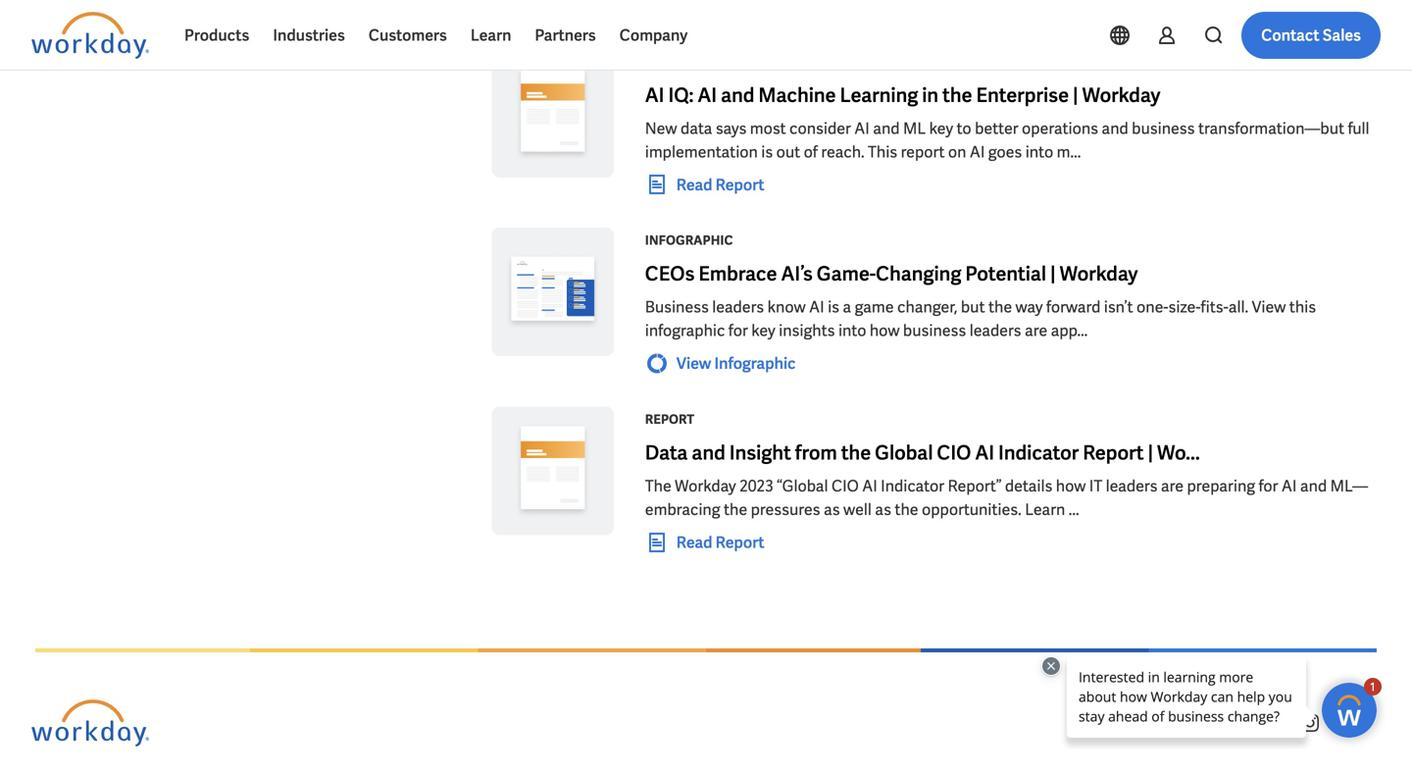 Task type: vqa. For each thing, say whether or not it's contained in the screenshot.
topmost GO TO THE HOMEPAGE image
yes



Task type: describe. For each thing, give the bounding box(es) containing it.
industries button
[[261, 12, 357, 59]]

one-
[[1137, 297, 1169, 318]]

data
[[645, 440, 688, 466]]

to
[[957, 118, 972, 139]]

ai left ml—
[[1282, 476, 1297, 496]]

company button
[[608, 12, 700, 59]]

for inside business leaders know ai is a game changer, but the way forward isn't one-size-fits-all. view this infographic for key insights into how business leaders are app...
[[729, 320, 748, 341]]

customers
[[369, 25, 447, 46]]

products
[[184, 25, 250, 46]]

of
[[804, 142, 818, 162]]

new data says most consider ai and ml key to better operations and business transformation—but full implementation is out of reach. this report on ai goes into m...
[[645, 118, 1370, 162]]

pressures
[[751, 499, 821, 520]]

read report link for and
[[645, 531, 765, 554]]

read for and
[[677, 532, 713, 553]]

way
[[1016, 297, 1043, 318]]

company
[[620, 25, 688, 46]]

business leaders know ai is a game changer, but the way forward isn't one-size-fits-all. view this infographic for key insights into how business leaders are app...
[[645, 297, 1317, 341]]

leaders inside the workday 2023 "global cio ai indicator report" details how it leaders are preparing for ai and ml— embracing the pressures as well as the opportunities. learn ...
[[1106, 476, 1158, 496]]

fits-
[[1201, 297, 1229, 318]]

into inside new data says most consider ai and ml key to better operations and business transformation—but full implementation is out of reach. this report on ai goes into m...
[[1026, 142, 1054, 162]]

details
[[1005, 476, 1053, 496]]

isn't
[[1104, 297, 1134, 318]]

key inside new data says most consider ai and ml key to better operations and business transformation—but full implementation is out of reach. this report on ai goes into m...
[[930, 118, 954, 139]]

all.
[[1229, 297, 1249, 318]]

read report link for iq:
[[645, 173, 765, 196]]

how inside the workday 2023 "global cio ai indicator report" details how it leaders are preparing for ai and ml— embracing the pressures as well as the opportunities. learn ...
[[1056, 476, 1086, 496]]

1 go to the homepage image from the top
[[31, 12, 149, 59]]

insight
[[730, 440, 791, 466]]

this
[[1290, 297, 1317, 318]]

cio inside the workday 2023 "global cio ai indicator report" details how it leaders are preparing for ai and ml— embracing the pressures as well as the opportunities. learn ...
[[832, 476, 859, 496]]

read for iq:
[[677, 174, 713, 195]]

is inside new data says most consider ai and ml key to better operations and business transformation—but full implementation is out of reach. this report on ai goes into m...
[[762, 142, 773, 162]]

how inside business leaders know ai is a game changer, but the way forward isn't one-size-fits-all. view this infographic for key insights into how business leaders are app...
[[870, 320, 900, 341]]

in
[[922, 82, 939, 108]]

learn inside dropdown button
[[471, 25, 512, 46]]

the right well
[[895, 499, 919, 520]]

and right data
[[692, 440, 726, 466]]

1 horizontal spatial cio
[[937, 440, 972, 466]]

contact sales link
[[1242, 12, 1381, 59]]

ai right on
[[970, 142, 985, 162]]

2 go to the homepage image from the top
[[31, 699, 149, 746]]

0 vertical spatial leaders
[[713, 297, 764, 318]]

2 horizontal spatial |
[[1148, 440, 1154, 466]]

ceos
[[645, 261, 695, 287]]

is inside business leaders know ai is a game changer, but the way forward isn't one-size-fits-all. view this infographic for key insights into how business leaders are app...
[[828, 297, 840, 318]]

this
[[868, 142, 898, 162]]

goes
[[989, 142, 1022, 162]]

implementation
[[645, 142, 758, 162]]

report down pressures
[[716, 532, 765, 553]]

ml
[[903, 118, 926, 139]]

business inside business leaders know ai is a game changer, but the way forward isn't one-size-fits-all. view this infographic for key insights into how business leaders are app...
[[903, 320, 967, 341]]

reach.
[[821, 142, 865, 162]]

ml—
[[1331, 476, 1369, 496]]

says
[[716, 118, 747, 139]]

are inside the workday 2023 "global cio ai indicator report" details how it leaders are preparing for ai and ml— embracing the pressures as well as the opportunities. learn ...
[[1161, 476, 1184, 496]]

machine
[[759, 82, 836, 108]]

1 vertical spatial infographic
[[715, 353, 796, 374]]

business
[[645, 297, 709, 318]]

but
[[961, 297, 985, 318]]

report
[[901, 142, 945, 162]]

changer,
[[898, 297, 958, 318]]

report down company
[[645, 53, 695, 70]]

data and insight from the global cio ai indicator report | wo...
[[645, 440, 1200, 466]]

0 vertical spatial infographic
[[645, 232, 733, 249]]

workday inside the workday 2023 "global cio ai indicator report" details how it leaders are preparing for ai and ml— embracing the pressures as well as the opportunities. learn ...
[[675, 476, 736, 496]]

most
[[750, 118, 786, 139]]

game
[[855, 297, 894, 318]]

enterprise
[[977, 82, 1069, 108]]

ai up well
[[863, 476, 878, 496]]

2 as from the left
[[875, 499, 892, 520]]

well
[[844, 499, 872, 520]]

and up this
[[873, 118, 900, 139]]

full
[[1348, 118, 1370, 139]]

the inside business leaders know ai is a game changer, but the way forward isn't one-size-fits-all. view this infographic for key insights into how business leaders are app...
[[989, 297, 1013, 318]]

the down '2023'
[[724, 499, 748, 520]]

1 vertical spatial workday
[[1060, 261, 1138, 287]]

1 vertical spatial view
[[677, 353, 712, 374]]

go to instagram image
[[1299, 711, 1322, 735]]

indicator inside the workday 2023 "global cio ai indicator report" details how it leaders are preparing for ai and ml— embracing the pressures as well as the opportunities. learn ...
[[881, 476, 945, 496]]

business inside new data says most consider ai and ml key to better operations and business transformation—but full implementation is out of reach. this report on ai goes into m...
[[1132, 118, 1195, 139]]

1 as from the left
[[824, 499, 840, 520]]

into inside business leaders know ai is a game changer, but the way forward isn't one-size-fits-all. view this infographic for key insights into how business leaders are app...
[[839, 320, 867, 341]]

insights
[[779, 320, 835, 341]]

out
[[777, 142, 801, 162]]

go to facebook image
[[1252, 711, 1275, 735]]

from
[[795, 440, 838, 466]]

partners button
[[523, 12, 608, 59]]

partners
[[535, 25, 596, 46]]

ai up reach.
[[855, 118, 870, 139]]

preparing
[[1187, 476, 1256, 496]]



Task type: locate. For each thing, give the bounding box(es) containing it.
1 horizontal spatial key
[[930, 118, 954, 139]]

learn inside the workday 2023 "global cio ai indicator report" details how it leaders are preparing for ai and ml— embracing the pressures as well as the opportunities. learn ...
[[1025, 499, 1066, 520]]

and up says
[[721, 82, 755, 108]]

key down know
[[752, 320, 776, 341]]

2 read report link from the top
[[645, 531, 765, 554]]

is left a
[[828, 297, 840, 318]]

1 horizontal spatial into
[[1026, 142, 1054, 162]]

0 horizontal spatial view
[[677, 353, 712, 374]]

the
[[645, 476, 672, 496]]

0 horizontal spatial indicator
[[881, 476, 945, 496]]

workday
[[1083, 82, 1161, 108], [1060, 261, 1138, 287], [675, 476, 736, 496]]

workday up isn't
[[1060, 261, 1138, 287]]

1 horizontal spatial for
[[1259, 476, 1279, 496]]

1 read report from the top
[[677, 174, 765, 195]]

0 vertical spatial read report link
[[645, 173, 765, 196]]

0 horizontal spatial into
[[839, 320, 867, 341]]

view inside business leaders know ai is a game changer, but the way forward isn't one-size-fits-all. view this infographic for key insights into how business leaders are app...
[[1252, 297, 1286, 318]]

for inside the workday 2023 "global cio ai indicator report" details how it leaders are preparing for ai and ml— embracing the pressures as well as the opportunities. learn ...
[[1259, 476, 1279, 496]]

0 horizontal spatial key
[[752, 320, 776, 341]]

data
[[681, 118, 713, 139]]

0 vertical spatial indicator
[[999, 440, 1079, 466]]

changing
[[876, 261, 962, 287]]

"global
[[777, 476, 828, 496]]

better
[[975, 118, 1019, 139]]

key left to
[[930, 118, 954, 139]]

report"
[[948, 476, 1002, 496]]

read report link down implementation
[[645, 173, 765, 196]]

1 horizontal spatial leaders
[[970, 320, 1022, 341]]

workday up operations
[[1083, 82, 1161, 108]]

it
[[1090, 476, 1103, 496]]

1 vertical spatial are
[[1161, 476, 1184, 496]]

0 horizontal spatial learn
[[471, 25, 512, 46]]

go to linkedin image
[[1205, 711, 1228, 735]]

0 vertical spatial learn
[[471, 25, 512, 46]]

0 horizontal spatial business
[[903, 320, 967, 341]]

sales
[[1323, 25, 1362, 46]]

1 vertical spatial for
[[1259, 476, 1279, 496]]

read
[[677, 174, 713, 195], [677, 532, 713, 553]]

on
[[948, 142, 967, 162]]

the right from
[[841, 440, 871, 466]]

global
[[875, 440, 933, 466]]

contact sales
[[1262, 25, 1362, 46]]

for up the view infographic
[[729, 320, 748, 341]]

embracing
[[645, 499, 721, 520]]

ai inside business leaders know ai is a game changer, but the way forward isn't one-size-fits-all. view this infographic for key insights into how business leaders are app...
[[809, 297, 825, 318]]

1 vertical spatial cio
[[832, 476, 859, 496]]

1 vertical spatial into
[[839, 320, 867, 341]]

into left "m..."
[[1026, 142, 1054, 162]]

| up operations
[[1073, 82, 1079, 108]]

into down a
[[839, 320, 867, 341]]

0 vertical spatial go to the homepage image
[[31, 12, 149, 59]]

ai iq: ai and machine learning in the enterprise | workday
[[645, 82, 1161, 108]]

1 horizontal spatial indicator
[[999, 440, 1079, 466]]

indicator down global
[[881, 476, 945, 496]]

1 read from the top
[[677, 174, 713, 195]]

| up forward
[[1051, 261, 1056, 287]]

1 horizontal spatial learn
[[1025, 499, 1066, 520]]

| left wo...
[[1148, 440, 1154, 466]]

0 horizontal spatial are
[[1025, 320, 1048, 341]]

read report for ai
[[677, 174, 765, 195]]

2 vertical spatial workday
[[675, 476, 736, 496]]

1 vertical spatial read report
[[677, 532, 765, 553]]

1 horizontal spatial as
[[875, 499, 892, 520]]

and
[[721, 82, 755, 108], [873, 118, 900, 139], [1102, 118, 1129, 139], [692, 440, 726, 466], [1301, 476, 1327, 496]]

how down the game
[[870, 320, 900, 341]]

ai up report" at the right bottom of the page
[[975, 440, 995, 466]]

as left well
[[824, 499, 840, 520]]

0 horizontal spatial |
[[1051, 261, 1056, 287]]

for right preparing
[[1259, 476, 1279, 496]]

0 vertical spatial workday
[[1083, 82, 1161, 108]]

m...
[[1057, 142, 1081, 162]]

0 vertical spatial key
[[930, 118, 954, 139]]

learning
[[840, 82, 919, 108]]

ceos embrace ai's game-changing potential | workday
[[645, 261, 1138, 287]]

2 vertical spatial |
[[1148, 440, 1154, 466]]

read report down implementation
[[677, 174, 765, 195]]

2 vertical spatial leaders
[[1106, 476, 1158, 496]]

infographic up ceos
[[645, 232, 733, 249]]

potential
[[966, 261, 1047, 287]]

0 horizontal spatial leaders
[[713, 297, 764, 318]]

transformation—but
[[1199, 118, 1345, 139]]

key
[[930, 118, 954, 139], [752, 320, 776, 341]]

leaders down embrace
[[713, 297, 764, 318]]

indicator
[[999, 440, 1079, 466], [881, 476, 945, 496]]

opportunities.
[[922, 499, 1022, 520]]

1 vertical spatial how
[[1056, 476, 1086, 496]]

size-
[[1169, 297, 1201, 318]]

2 horizontal spatial leaders
[[1106, 476, 1158, 496]]

1 vertical spatial learn
[[1025, 499, 1066, 520]]

read report down the embracing
[[677, 532, 765, 553]]

0 vertical spatial |
[[1073, 82, 1079, 108]]

is
[[762, 142, 773, 162], [828, 297, 840, 318]]

learn
[[471, 25, 512, 46], [1025, 499, 1066, 520]]

1 read report link from the top
[[645, 173, 765, 196]]

key inside business leaders know ai is a game changer, but the way forward isn't one-size-fits-all. view this infographic for key insights into how business leaders are app...
[[752, 320, 776, 341]]

0 vertical spatial read report
[[677, 174, 765, 195]]

read report for insight
[[677, 532, 765, 553]]

infographic
[[645, 232, 733, 249], [715, 353, 796, 374]]

go to twitter image
[[1158, 711, 1181, 735]]

report up data
[[645, 411, 695, 428]]

0 vertical spatial is
[[762, 142, 773, 162]]

1 horizontal spatial are
[[1161, 476, 1184, 496]]

view infographic
[[677, 353, 796, 374]]

how up the ...
[[1056, 476, 1086, 496]]

read down implementation
[[677, 174, 713, 195]]

1 vertical spatial is
[[828, 297, 840, 318]]

0 vertical spatial how
[[870, 320, 900, 341]]

0 vertical spatial into
[[1026, 142, 1054, 162]]

learn button
[[459, 12, 523, 59]]

1 horizontal spatial how
[[1056, 476, 1086, 496]]

read report
[[677, 174, 765, 195], [677, 532, 765, 553]]

1 vertical spatial go to the homepage image
[[31, 699, 149, 746]]

0 horizontal spatial for
[[729, 320, 748, 341]]

1 vertical spatial leaders
[[970, 320, 1022, 341]]

0 horizontal spatial as
[[824, 499, 840, 520]]

ai's
[[781, 261, 813, 287]]

infographic
[[645, 320, 725, 341]]

go to youtube image
[[1346, 711, 1369, 735]]

are inside business leaders know ai is a game changer, but the way forward isn't one-size-fits-all. view this infographic for key insights into how business leaders are app...
[[1025, 320, 1048, 341]]

view right all.
[[1252, 297, 1286, 318]]

read report link down the embracing
[[645, 531, 765, 554]]

the workday 2023 "global cio ai indicator report" details how it leaders are preparing for ai and ml— embracing the pressures as well as the opportunities. learn ...
[[645, 476, 1369, 520]]

and inside the workday 2023 "global cio ai indicator report" details how it leaders are preparing for ai and ml— embracing the pressures as well as the opportunities. learn ...
[[1301, 476, 1327, 496]]

are
[[1025, 320, 1048, 341], [1161, 476, 1184, 496]]

1 horizontal spatial view
[[1252, 297, 1286, 318]]

1 vertical spatial read
[[677, 532, 713, 553]]

contact
[[1262, 25, 1320, 46]]

1 vertical spatial |
[[1051, 261, 1056, 287]]

as
[[824, 499, 840, 520], [875, 499, 892, 520]]

into
[[1026, 142, 1054, 162], [839, 320, 867, 341]]

2 read report from the top
[[677, 532, 765, 553]]

0 vertical spatial are
[[1025, 320, 1048, 341]]

read down the embracing
[[677, 532, 713, 553]]

leaders right it at the bottom of the page
[[1106, 476, 1158, 496]]

for
[[729, 320, 748, 341], [1259, 476, 1279, 496]]

read report link
[[645, 173, 765, 196], [645, 531, 765, 554]]

learn left the "partners" dropdown button
[[471, 25, 512, 46]]

0 horizontal spatial cio
[[832, 476, 859, 496]]

embrace
[[699, 261, 777, 287]]

go to the homepage image
[[31, 12, 149, 59], [31, 699, 149, 746]]

view infographic link
[[645, 352, 796, 375]]

products button
[[173, 12, 261, 59]]

0 vertical spatial cio
[[937, 440, 972, 466]]

as right well
[[875, 499, 892, 520]]

and left ml—
[[1301, 476, 1327, 496]]

0 vertical spatial view
[[1252, 297, 1286, 318]]

know
[[768, 297, 806, 318]]

1 horizontal spatial is
[[828, 297, 840, 318]]

are down wo...
[[1161, 476, 1184, 496]]

the right but
[[989, 297, 1013, 318]]

view down infographic
[[677, 353, 712, 374]]

iq:
[[669, 82, 694, 108]]

cio up well
[[832, 476, 859, 496]]

infographic down insights
[[715, 353, 796, 374]]

indicator up details
[[999, 440, 1079, 466]]

app...
[[1051, 320, 1088, 341]]

...
[[1069, 499, 1080, 520]]

wo...
[[1158, 440, 1200, 466]]

operations
[[1022, 118, 1099, 139]]

1 horizontal spatial |
[[1073, 82, 1079, 108]]

0 vertical spatial for
[[729, 320, 748, 341]]

are down way
[[1025, 320, 1048, 341]]

1 vertical spatial read report link
[[645, 531, 765, 554]]

a
[[843, 297, 852, 318]]

consider
[[790, 118, 851, 139]]

1 vertical spatial key
[[752, 320, 776, 341]]

workday up the embracing
[[675, 476, 736, 496]]

1 horizontal spatial business
[[1132, 118, 1195, 139]]

ai left "iq:"
[[645, 82, 665, 108]]

industries
[[273, 25, 345, 46]]

the right in
[[943, 82, 973, 108]]

0 horizontal spatial how
[[870, 320, 900, 341]]

customers button
[[357, 12, 459, 59]]

report down implementation
[[716, 174, 765, 195]]

1 vertical spatial business
[[903, 320, 967, 341]]

leaders down but
[[970, 320, 1022, 341]]

2023
[[740, 476, 774, 496]]

2 read from the top
[[677, 532, 713, 553]]

0 vertical spatial business
[[1132, 118, 1195, 139]]

new
[[645, 118, 677, 139]]

learn down details
[[1025, 499, 1066, 520]]

view
[[1252, 297, 1286, 318], [677, 353, 712, 374]]

1 vertical spatial indicator
[[881, 476, 945, 496]]

report up it at the bottom of the page
[[1083, 440, 1144, 466]]

0 vertical spatial read
[[677, 174, 713, 195]]

ai right "iq:"
[[698, 82, 717, 108]]

game-
[[817, 261, 876, 287]]

cio up report" at the right bottom of the page
[[937, 440, 972, 466]]

cio
[[937, 440, 972, 466], [832, 476, 859, 496]]

and right operations
[[1102, 118, 1129, 139]]

0 horizontal spatial is
[[762, 142, 773, 162]]

ai up insights
[[809, 297, 825, 318]]

is left out
[[762, 142, 773, 162]]

report
[[645, 53, 695, 70], [716, 174, 765, 195], [645, 411, 695, 428], [1083, 440, 1144, 466], [716, 532, 765, 553]]

forward
[[1047, 297, 1101, 318]]



